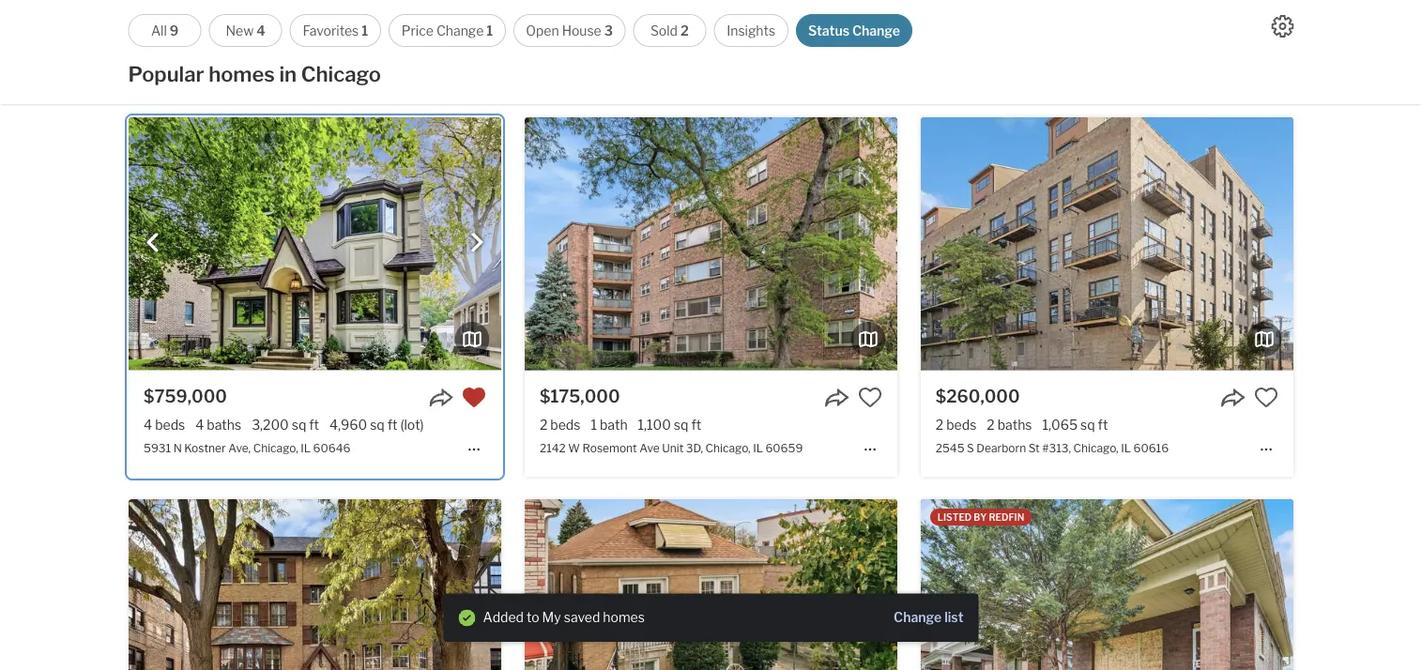 Task type: describe. For each thing, give the bounding box(es) containing it.
(lot) for $759,000
[[401, 418, 424, 434]]

5931
[[144, 442, 171, 455]]

chicago, down 3,688
[[231, 59, 277, 73]]

4 inside new option
[[257, 23, 266, 39]]

open
[[526, 23, 559, 39]]

3 baths
[[196, 35, 241, 51]]

baths for $260,000
[[998, 418, 1033, 434]]

3 for 3 baths
[[196, 35, 204, 51]]

list
[[945, 610, 964, 626]]

1,100 sq ft
[[638, 418, 702, 434]]

new
[[226, 23, 254, 39]]

3,200 sq ft
[[252, 418, 319, 434]]

change list button
[[894, 609, 964, 627]]

3,196 sq ft
[[657, 35, 722, 51]]

(lot) for $360,000
[[397, 35, 420, 51]]

sold 2
[[651, 23, 689, 39]]

2545
[[936, 442, 965, 455]]

$260,000
[[936, 387, 1021, 407]]

status change
[[809, 23, 901, 39]]

2 photo of 2545 s dearborn st #313, chicago, il 60616 image from the left
[[1294, 117, 1423, 371]]

$175,000 for 2 beds
[[540, 387, 620, 407]]

Open House radio
[[514, 14, 626, 47]]

60659
[[766, 442, 803, 455]]

4 baths
[[196, 418, 242, 434]]

saved
[[564, 610, 600, 626]]

1.5 baths
[[592, 35, 647, 51]]

9
[[170, 23, 179, 39]]

1 photo of 2545 s dearborn st #313, chicago, il 60616 image from the left
[[921, 117, 1294, 371]]

popular
[[128, 62, 204, 87]]

favorite button image for 3,200 sq ft
[[462, 386, 487, 410]]

1,065
[[1043, 418, 1078, 434]]

1708
[[144, 59, 171, 73]]

(lot) for $175,000
[[799, 35, 823, 51]]

price
[[402, 23, 434, 39]]

baths for $175,000
[[612, 35, 647, 51]]

4 for 4 beds
[[144, 418, 152, 434]]

added to my saved homes
[[483, 610, 645, 626]]

4 beds
[[144, 418, 185, 434]]

4,960 sq ft (lot)
[[330, 418, 424, 434]]

sold
[[651, 23, 678, 39]]

house
[[562, 23, 602, 39]]

sq right 3,200 at the bottom of the page
[[292, 418, 306, 434]]

3,196
[[657, 35, 692, 51]]

4,960
[[330, 418, 367, 434]]

Status Change radio
[[796, 14, 913, 47]]

status
[[809, 23, 850, 39]]

3,125 for $360,000
[[330, 35, 364, 51]]

change for price
[[437, 23, 484, 39]]

ave
[[640, 442, 660, 455]]

3 inside open house option
[[605, 23, 613, 39]]

1 photo of 5931 n kostner ave, chicago, il 60646 image from the left
[[129, 117, 502, 371]]

my
[[543, 610, 561, 626]]

bath
[[600, 418, 628, 434]]

chicago, down 3,200 at the bottom of the page
[[253, 442, 298, 455]]

60620
[[291, 59, 329, 73]]

3,125 sq ft (lot) for $175,000
[[732, 35, 823, 51]]

all 9
[[151, 23, 179, 39]]

ft up 60620
[[310, 35, 320, 51]]

all
[[151, 23, 167, 39]]

$360,000
[[144, 4, 229, 25]]

change inside button
[[894, 610, 942, 626]]

2 baths
[[987, 418, 1033, 434]]

ft left status
[[786, 35, 796, 51]]

beds for 1.5 baths
[[551, 35, 581, 51]]

1 bath
[[591, 418, 628, 434]]

ft right 1,065
[[1099, 418, 1109, 434]]

2 horizontal spatial 1
[[591, 418, 597, 434]]

dearborn
[[977, 442, 1027, 455]]

1 photo of 7442 n hoyne ave unit 2n, chicago, il 60645 image from the left
[[129, 500, 502, 671]]

3 for 3 beds
[[540, 35, 548, 51]]

sq up unit
[[674, 418, 689, 434]]

1 photo of 7948 s saginaw ave, chicago, il 60617 image from the left
[[921, 500, 1294, 671]]

sq right 4,960
[[370, 418, 385, 434]]

insights
[[727, 23, 776, 39]]

3d,
[[686, 442, 703, 455]]

favorites 1
[[303, 23, 368, 39]]

Favorites radio
[[290, 14, 381, 47]]

unit
[[662, 442, 684, 455]]

3,125 sq ft (lot) for $360,000
[[330, 35, 420, 51]]

1708 w 90th pl, chicago, il 60620
[[144, 59, 329, 73]]

1.5
[[592, 35, 609, 51]]

2 photo of 4406 w augusta blvd, chicago, il 60651 image from the left
[[898, 500, 1271, 671]]

2 photo of 7948 s saginaw ave, chicago, il 60617 image from the left
[[1294, 500, 1423, 671]]

sq right 1,065
[[1081, 418, 1096, 434]]

baths for $759,000
[[207, 418, 242, 434]]



Task type: locate. For each thing, give the bounding box(es) containing it.
favorite button image
[[462, 3, 487, 28], [1255, 386, 1279, 410]]

1 horizontal spatial 3
[[540, 35, 548, 51]]

favorite button checkbox
[[858, 3, 883, 28], [1255, 3, 1279, 28], [462, 386, 487, 410]]

by
[[974, 512, 987, 523]]

1 horizontal spatial favorite button checkbox
[[858, 3, 883, 28]]

il left "60659"
[[753, 442, 763, 455]]

(lot) right 'insights' option
[[799, 35, 823, 51]]

baths up dearborn
[[998, 418, 1033, 434]]

1
[[362, 23, 368, 39], [487, 23, 493, 39], [591, 418, 597, 434]]

1 left bath
[[591, 418, 597, 434]]

$175,000 for 3 beds
[[540, 4, 620, 25]]

section containing added to my saved homes
[[444, 594, 979, 642]]

section
[[444, 594, 979, 642]]

favorite button image
[[858, 3, 883, 28], [1255, 3, 1279, 28], [462, 386, 487, 410], [858, 386, 883, 410]]

option group containing all
[[128, 14, 913, 47]]

change
[[437, 23, 484, 39], [853, 23, 901, 39], [894, 610, 942, 626]]

1 left open
[[487, 23, 493, 39]]

2 horizontal spatial 4
[[257, 23, 266, 39]]

1 3,125 from the left
[[330, 35, 364, 51]]

3 up 90th
[[196, 35, 204, 51]]

$175,000 up 3 beds
[[540, 4, 620, 25]]

2142 w rosemont ave unit 3d, chicago, il 60659
[[540, 442, 803, 455]]

ave,
[[228, 442, 251, 455]]

(lot) right 4,960
[[401, 418, 424, 434]]

2 photo of 2142 w rosemont ave unit 3d, chicago, il 60659 image from the left
[[898, 117, 1271, 371]]

price change 1
[[402, 23, 493, 39]]

homes
[[209, 62, 275, 87], [603, 610, 645, 626]]

favorite button checkbox for $260,000
[[1255, 386, 1279, 410]]

s
[[967, 442, 975, 455]]

0 horizontal spatial 4
[[144, 418, 152, 434]]

3 right house
[[605, 23, 613, 39]]

homes down the 3 baths
[[209, 62, 275, 87]]

chicago,
[[231, 59, 277, 73], [253, 442, 298, 455], [706, 442, 751, 455], [1074, 442, 1119, 455]]

chicago
[[301, 62, 381, 87]]

photo of 2545 s dearborn st #313, chicago, il 60616 image
[[921, 117, 1294, 371], [1294, 117, 1423, 371]]

in
[[279, 62, 297, 87]]

2 beds for $175,000
[[540, 418, 581, 434]]

0 horizontal spatial favorite button image
[[462, 3, 487, 28]]

baths for $360,000
[[207, 35, 241, 51]]

new 4
[[226, 23, 266, 39]]

60616
[[1134, 442, 1169, 455]]

photo of 7948 s saginaw ave, chicago, il 60617 image
[[921, 500, 1294, 671], [1294, 500, 1423, 671]]

ft left price
[[384, 35, 394, 51]]

ft up the 60646
[[309, 418, 319, 434]]

beds for 1 bath
[[551, 418, 581, 434]]

next button image
[[468, 233, 487, 252]]

pl,
[[216, 59, 229, 73]]

favorite button image for $260,000
[[1255, 386, 1279, 410]]

n
[[173, 442, 182, 455]]

1 horizontal spatial 1
[[487, 23, 493, 39]]

il left the 60616
[[1122, 442, 1132, 455]]

change right status
[[853, 23, 901, 39]]

1 photo of 4406 w augusta blvd, chicago, il 60651 image from the left
[[525, 500, 898, 671]]

1 vertical spatial $175,000
[[540, 387, 620, 407]]

4 up 5931
[[144, 418, 152, 434]]

rosemont
[[583, 442, 637, 455]]

beds for 3 baths
[[155, 35, 185, 51]]

1 photo of 2142 w rosemont ave unit 3d, chicago, il 60659 image from the left
[[525, 117, 898, 371]]

1 horizontal spatial favorite button checkbox
[[858, 386, 883, 410]]

0 horizontal spatial 3
[[196, 35, 204, 51]]

change for status
[[853, 23, 901, 39]]

beds for 2 baths
[[947, 418, 977, 434]]

0 vertical spatial w
[[173, 59, 185, 73]]

1 horizontal spatial 2 beds
[[936, 418, 977, 434]]

1 inside price change radio
[[487, 23, 493, 39]]

beds
[[155, 35, 185, 51], [551, 35, 581, 51], [155, 418, 185, 434], [551, 418, 581, 434], [947, 418, 977, 434]]

2 3,125 sq ft (lot) from the left
[[732, 35, 823, 51]]

2 right the sold
[[681, 23, 689, 39]]

il
[[279, 59, 289, 73], [301, 442, 311, 455], [753, 442, 763, 455], [1122, 442, 1132, 455]]

1 horizontal spatial favorite button image
[[1255, 386, 1279, 410]]

w left 90th
[[173, 59, 185, 73]]

ft right 4,960
[[388, 418, 398, 434]]

1,065 sq ft
[[1043, 418, 1109, 434]]

option group
[[128, 14, 913, 47]]

2545 s dearborn st #313, chicago, il 60616
[[936, 442, 1169, 455]]

3,125 up 'chicago'
[[330, 35, 364, 51]]

chicago, down 1,065 sq ft
[[1074, 442, 1119, 455]]

2 horizontal spatial favorite button checkbox
[[1255, 3, 1279, 28]]

2 beds for $260,000
[[936, 418, 977, 434]]

favorite button image for 1,100 sq ft
[[858, 386, 883, 410]]

w for $360,000
[[173, 59, 185, 73]]

2 $175,000 from the top
[[540, 387, 620, 407]]

w for $175,000
[[568, 442, 580, 455]]

sq left status
[[769, 35, 784, 51]]

change inside radio
[[437, 23, 484, 39]]

il left the 60646
[[301, 442, 311, 455]]

2 beds up 2142
[[540, 418, 581, 434]]

change right price
[[437, 23, 484, 39]]

2 beds up 2545
[[936, 418, 977, 434]]

(lot)
[[397, 35, 420, 51], [799, 35, 823, 51], [401, 418, 424, 434]]

0 vertical spatial $175,000
[[540, 4, 620, 25]]

popular homes in chicago
[[128, 62, 381, 87]]

3,688 sq ft
[[252, 35, 320, 51]]

2 photo of 7442 n hoyne ave unit 2n, chicago, il 60645 image from the left
[[502, 500, 875, 671]]

1 vertical spatial homes
[[603, 610, 645, 626]]

photo of 4406 w augusta blvd, chicago, il 60651 image
[[525, 500, 898, 671], [898, 500, 1271, 671]]

ft
[[310, 35, 320, 51], [384, 35, 394, 51], [712, 35, 722, 51], [786, 35, 796, 51], [309, 418, 319, 434], [388, 418, 398, 434], [692, 418, 702, 434], [1099, 418, 1109, 434]]

1,100
[[638, 418, 671, 434]]

1 vertical spatial w
[[568, 442, 580, 455]]

baths right 1.5
[[612, 35, 647, 51]]

il down 3,688 sq ft
[[279, 59, 289, 73]]

0 horizontal spatial 3,125 sq ft (lot)
[[330, 35, 420, 51]]

to
[[527, 610, 540, 626]]

0 horizontal spatial 2 beds
[[540, 418, 581, 434]]

favorite button checkbox for $759,000
[[462, 386, 487, 410]]

1 horizontal spatial w
[[568, 442, 580, 455]]

2
[[681, 23, 689, 39], [540, 418, 548, 434], [936, 418, 944, 434], [987, 418, 995, 434]]

Sold radio
[[633, 14, 707, 47]]

0 horizontal spatial 3,125
[[330, 35, 364, 51]]

0 vertical spatial homes
[[209, 62, 275, 87]]

favorite button image for $360,000
[[462, 3, 487, 28]]

New radio
[[209, 14, 282, 47]]

1 vertical spatial favorite button image
[[1255, 386, 1279, 410]]

5931 n kostner ave, chicago, il 60646
[[144, 442, 351, 455]]

5 beds
[[144, 35, 185, 51]]

0 horizontal spatial 1
[[362, 23, 368, 39]]

0 horizontal spatial homes
[[209, 62, 275, 87]]

ft left insights
[[712, 35, 722, 51]]

1 inside favorites radio
[[362, 23, 368, 39]]

#313,
[[1043, 442, 1072, 455]]

$175,000 up 1 bath
[[540, 387, 620, 407]]

listed
[[938, 512, 972, 523]]

0 horizontal spatial favorite button checkbox
[[462, 386, 487, 410]]

4
[[257, 23, 266, 39], [144, 418, 152, 434], [196, 418, 204, 434]]

0 horizontal spatial w
[[173, 59, 185, 73]]

baths up pl, in the top of the page
[[207, 35, 241, 51]]

90th
[[188, 59, 214, 73]]

3 beds
[[540, 35, 581, 51]]

w right 2142
[[568, 442, 580, 455]]

60646
[[313, 442, 351, 455]]

favorite button checkbox for $360,000
[[462, 3, 487, 28]]

ft up 3d,
[[692, 418, 702, 434]]

Insights radio
[[714, 14, 789, 47]]

2 inside "sold" option
[[681, 23, 689, 39]]

2 up 2142
[[540, 418, 548, 434]]

4 for 4 baths
[[196, 418, 204, 434]]

3
[[605, 23, 613, 39], [196, 35, 204, 51], [540, 35, 548, 51]]

added
[[483, 610, 524, 626]]

1 right favorites on the left of the page
[[362, 23, 368, 39]]

change inside option
[[853, 23, 901, 39]]

All radio
[[128, 14, 202, 47]]

1 horizontal spatial homes
[[603, 610, 645, 626]]

Price Change radio
[[389, 14, 506, 47]]

2 2 beds from the left
[[936, 418, 977, 434]]

favorite button image for 3,196 sq ft
[[858, 3, 883, 28]]

5
[[144, 35, 152, 51]]

0 vertical spatial favorite button image
[[462, 3, 487, 28]]

listed by redfin
[[938, 512, 1025, 523]]

3,688
[[252, 35, 289, 51]]

beds for 4 baths
[[155, 418, 185, 434]]

2 beds
[[540, 418, 581, 434], [936, 418, 977, 434]]

4 right new
[[257, 23, 266, 39]]

2 horizontal spatial favorite button checkbox
[[1255, 386, 1279, 410]]

w
[[173, 59, 185, 73], [568, 442, 580, 455]]

$175,000
[[540, 4, 620, 25], [540, 387, 620, 407]]

photo of 2142 w rosemont ave unit 3d, chicago, il 60659 image
[[525, 117, 898, 371], [898, 117, 1271, 371]]

2142
[[540, 442, 566, 455]]

2 3,125 from the left
[[732, 35, 766, 51]]

$759,000
[[144, 387, 227, 407]]

3,125 for $175,000
[[732, 35, 766, 51]]

sq
[[292, 35, 307, 51], [367, 35, 381, 51], [694, 35, 709, 51], [769, 35, 784, 51], [292, 418, 306, 434], [370, 418, 385, 434], [674, 418, 689, 434], [1081, 418, 1096, 434]]

open house 3
[[526, 23, 613, 39]]

sq right 3,196
[[694, 35, 709, 51]]

(lot) right favorites radio
[[397, 35, 420, 51]]

2 horizontal spatial 3
[[605, 23, 613, 39]]

kostner
[[184, 442, 226, 455]]

change list
[[894, 610, 964, 626]]

baths up the ave,
[[207, 418, 242, 434]]

3,125 right 3,196 sq ft
[[732, 35, 766, 51]]

1 horizontal spatial 3,125
[[732, 35, 766, 51]]

4 up kostner
[[196, 418, 204, 434]]

1 3,125 sq ft (lot) from the left
[[330, 35, 420, 51]]

homes right saved
[[603, 610, 645, 626]]

3,125
[[330, 35, 364, 51], [732, 35, 766, 51]]

3,125 sq ft (lot)
[[330, 35, 420, 51], [732, 35, 823, 51]]

2 up 2545
[[936, 418, 944, 434]]

photo of 7442 n hoyne ave unit 2n, chicago, il 60645 image
[[129, 500, 502, 671], [502, 500, 875, 671]]

favorite button checkbox for $175,000
[[858, 3, 883, 28]]

favorite button checkbox
[[462, 3, 487, 28], [858, 386, 883, 410], [1255, 386, 1279, 410]]

3 left house
[[540, 35, 548, 51]]

1 2 beds from the left
[[540, 418, 581, 434]]

baths
[[207, 35, 241, 51], [612, 35, 647, 51], [207, 418, 242, 434], [998, 418, 1033, 434]]

chicago, right 3d,
[[706, 442, 751, 455]]

sq right favorites on the left of the page
[[367, 35, 381, 51]]

redfin
[[989, 512, 1025, 523]]

photo of 5931 n kostner ave, chicago, il 60646 image
[[129, 117, 502, 371], [502, 117, 875, 371]]

st
[[1029, 442, 1040, 455]]

0 horizontal spatial favorite button checkbox
[[462, 3, 487, 28]]

1 horizontal spatial 4
[[196, 418, 204, 434]]

1 horizontal spatial 3,125 sq ft (lot)
[[732, 35, 823, 51]]

2 photo of 5931 n kostner ave, chicago, il 60646 image from the left
[[502, 117, 875, 371]]

favorite button checkbox for $175,000
[[858, 386, 883, 410]]

previous button image
[[144, 233, 163, 252]]

sq up 60620
[[292, 35, 307, 51]]

2 up dearborn
[[987, 418, 995, 434]]

1 $175,000 from the top
[[540, 4, 620, 25]]

favorites
[[303, 23, 359, 39]]

change left list
[[894, 610, 942, 626]]

3,200
[[252, 418, 289, 434]]



Task type: vqa. For each thing, say whether or not it's contained in the screenshot.


